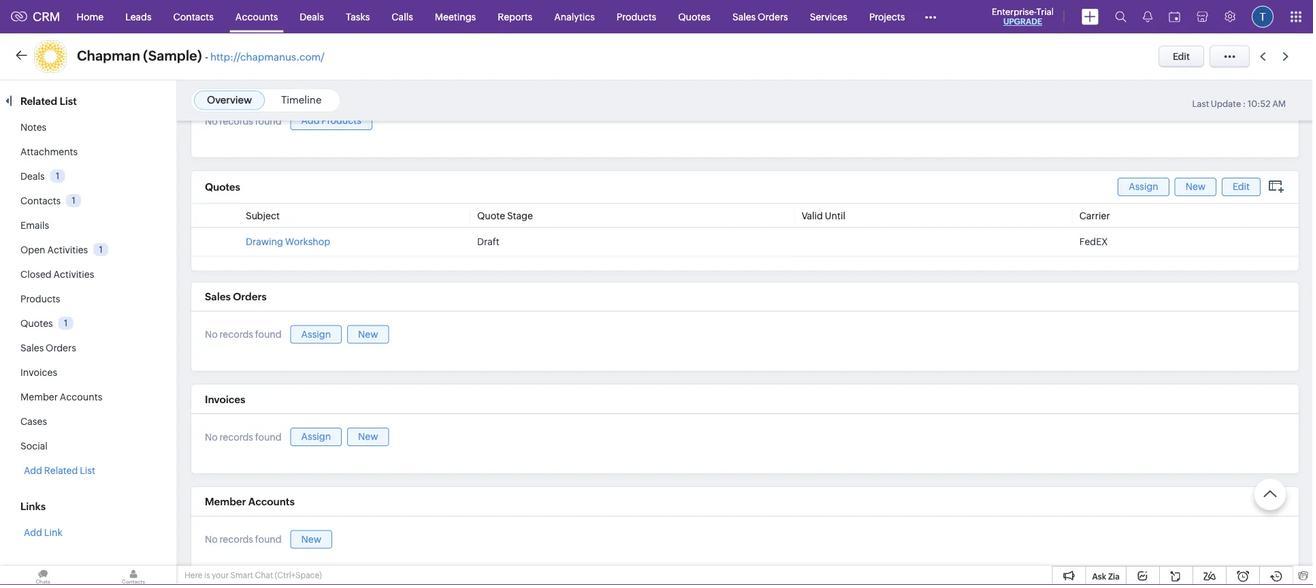 Task type: describe. For each thing, give the bounding box(es) containing it.
1 horizontal spatial list
[[80, 465, 95, 476]]

smart
[[230, 571, 253, 580]]

zia
[[1109, 572, 1120, 581]]

am
[[1273, 99, 1287, 109]]

services link
[[799, 0, 859, 33]]

quote stage link
[[477, 210, 533, 221]]

add for add related list
[[24, 465, 42, 476]]

ask
[[1093, 572, 1107, 581]]

meetings
[[435, 11, 476, 22]]

2 horizontal spatial sales orders
[[733, 11, 789, 22]]

records for sales orders
[[220, 329, 253, 340]]

assign link for invoices
[[291, 428, 342, 446]]

carrier link
[[1080, 210, 1111, 221]]

new link for sales orders's assign link
[[347, 325, 389, 344]]

new for topmost assign link
[[1186, 181, 1206, 192]]

subject link
[[246, 210, 280, 221]]

is
[[204, 571, 210, 580]]

0 horizontal spatial deals link
[[20, 171, 45, 182]]

1 found from the top
[[255, 115, 282, 126]]

create menu element
[[1074, 0, 1108, 33]]

previous record image
[[1261, 52, 1267, 61]]

member accounts link
[[20, 392, 102, 403]]

overview
[[207, 94, 252, 106]]

0 vertical spatial assign link
[[1119, 178, 1170, 196]]

2 vertical spatial quotes
[[20, 318, 53, 329]]

attachments link
[[20, 146, 78, 157]]

home link
[[66, 0, 115, 33]]

http://chapmanus.com/ link
[[210, 51, 325, 63]]

enterprise-
[[992, 6, 1037, 17]]

notes link
[[20, 122, 46, 133]]

contacts image
[[91, 566, 176, 585]]

chat
[[255, 571, 273, 580]]

closed activities link
[[20, 269, 94, 280]]

orders inside 'link'
[[758, 11, 789, 22]]

chapman (sample) - http://chapmanus.com/
[[77, 48, 325, 64]]

records for member accounts
[[220, 534, 253, 545]]

reports
[[498, 11, 533, 22]]

here is your smart chat (ctrl+space)
[[185, 571, 322, 580]]

0 vertical spatial related
[[20, 95, 57, 107]]

attachments
[[20, 146, 78, 157]]

0 vertical spatial member accounts
[[20, 392, 102, 403]]

add products
[[301, 115, 362, 126]]

new for assign link associated with invoices
[[358, 431, 378, 442]]

no records found for sales orders
[[205, 329, 282, 340]]

new link for assign link associated with invoices
[[347, 428, 389, 446]]

create menu image
[[1082, 9, 1099, 25]]

1 horizontal spatial invoices
[[205, 393, 246, 405]]

tasks
[[346, 11, 370, 22]]

assign for invoices
[[301, 431, 331, 442]]

found for sales orders
[[255, 329, 282, 340]]

add products link
[[291, 112, 372, 130]]

closed activities
[[20, 269, 94, 280]]

upgrade
[[1004, 17, 1043, 26]]

search image
[[1116, 11, 1127, 22]]

activities for open activities
[[47, 245, 88, 255]]

1 no records found from the top
[[205, 115, 282, 126]]

1 vertical spatial contacts link
[[20, 195, 61, 206]]

no records found for invoices
[[205, 431, 282, 442]]

0 horizontal spatial invoices
[[20, 367, 57, 378]]

1 vertical spatial quotes
[[205, 181, 240, 193]]

assign link for sales orders
[[291, 325, 342, 344]]

profile image
[[1253, 6, 1274, 28]]

analytics
[[555, 11, 595, 22]]

cases
[[20, 416, 47, 427]]

projects link
[[859, 0, 916, 33]]

0 horizontal spatial deals
[[20, 171, 45, 182]]

services
[[810, 11, 848, 22]]

update
[[1212, 99, 1242, 109]]

social link
[[20, 441, 48, 452]]

enterprise-trial upgrade
[[992, 6, 1054, 26]]

1 horizontal spatial sales orders
[[205, 291, 267, 303]]

1 for contacts
[[72, 195, 76, 206]]

tasks link
[[335, 0, 381, 33]]

1 for open activities
[[99, 244, 103, 255]]

valid until link
[[802, 210, 846, 221]]

1 no from the top
[[205, 115, 218, 126]]

2 vertical spatial products
[[20, 294, 60, 304]]

records for invoices
[[220, 431, 253, 442]]

1 for deals
[[56, 171, 59, 181]]

links
[[20, 501, 46, 513]]

1 horizontal spatial deals link
[[289, 0, 335, 33]]

quote stage
[[477, 210, 533, 221]]

2 vertical spatial accounts
[[248, 496, 295, 508]]

0 horizontal spatial list
[[60, 95, 77, 107]]

analytics link
[[544, 0, 606, 33]]

chapman
[[77, 48, 140, 64]]

leads link
[[115, 0, 163, 33]]

emails link
[[20, 220, 49, 231]]

no for invoices
[[205, 431, 218, 442]]

edit inside "link"
[[1234, 181, 1251, 192]]

open activities link
[[20, 245, 88, 255]]

timeline link
[[281, 94, 322, 106]]

sales inside sales orders 'link'
[[733, 11, 756, 22]]

0 vertical spatial assign
[[1129, 181, 1159, 192]]

no records found for member accounts
[[205, 534, 282, 545]]

last update : 10:52 am
[[1193, 99, 1287, 109]]

1 horizontal spatial contacts link
[[163, 0, 225, 33]]

add for add products
[[301, 115, 320, 126]]

signals image
[[1144, 11, 1153, 22]]

meetings link
[[424, 0, 487, 33]]

drawing workshop link
[[246, 236, 330, 247]]

subject
[[246, 210, 280, 221]]

notes
[[20, 122, 46, 133]]

last
[[1193, 99, 1210, 109]]

10:52
[[1248, 99, 1271, 109]]



Task type: locate. For each thing, give the bounding box(es) containing it.
1 vertical spatial member accounts
[[205, 496, 295, 508]]

accounts link
[[225, 0, 289, 33]]

products link down closed
[[20, 294, 60, 304]]

signals element
[[1135, 0, 1161, 33]]

2 found from the top
[[255, 329, 282, 340]]

0 vertical spatial quotes
[[679, 11, 711, 22]]

0 vertical spatial add
[[301, 115, 320, 126]]

2 vertical spatial add
[[24, 527, 42, 538]]

workshop
[[285, 236, 330, 247]]

0 vertical spatial deals
[[300, 11, 324, 22]]

calls link
[[381, 0, 424, 33]]

no records found
[[205, 115, 282, 126], [205, 329, 282, 340], [205, 431, 282, 442], [205, 534, 282, 545]]

2 vertical spatial sales
[[20, 343, 44, 354]]

1 for quotes
[[64, 318, 68, 328]]

1 vertical spatial products link
[[20, 294, 60, 304]]

2 vertical spatial assign link
[[291, 428, 342, 446]]

found for invoices
[[255, 431, 282, 442]]

edit link
[[1223, 178, 1261, 196]]

deals left tasks link on the left of page
[[300, 11, 324, 22]]

crm link
[[11, 10, 60, 24]]

quotes
[[679, 11, 711, 22], [205, 181, 240, 193], [20, 318, 53, 329]]

home
[[77, 11, 104, 22]]

products down timeline link
[[322, 115, 362, 126]]

orders
[[758, 11, 789, 22], [233, 291, 267, 303], [46, 343, 76, 354]]

overview link
[[207, 94, 252, 106]]

contacts link up "chapman (sample) - http://chapmanus.com/"
[[163, 0, 225, 33]]

new link
[[1175, 178, 1217, 196], [347, 325, 389, 344], [347, 428, 389, 446], [291, 530, 332, 549]]

add link
[[24, 527, 62, 538]]

add left link
[[24, 527, 42, 538]]

2 vertical spatial assign
[[301, 431, 331, 442]]

ask zia
[[1093, 572, 1120, 581]]

found for member accounts
[[255, 534, 282, 545]]

1 vertical spatial related
[[44, 465, 78, 476]]

until
[[825, 210, 846, 221]]

2 horizontal spatial orders
[[758, 11, 789, 22]]

1 horizontal spatial member
[[205, 496, 246, 508]]

2 records from the top
[[220, 329, 253, 340]]

2 no from the top
[[205, 329, 218, 340]]

member
[[20, 392, 58, 403], [205, 496, 246, 508]]

1 vertical spatial sales orders
[[205, 291, 267, 303]]

1 horizontal spatial quotes
[[205, 181, 240, 193]]

next record image
[[1283, 52, 1292, 61]]

2 no records found from the top
[[205, 329, 282, 340]]

1 down closed activities
[[64, 318, 68, 328]]

1 vertical spatial member
[[205, 496, 246, 508]]

(ctrl+space)
[[275, 571, 322, 580]]

1 vertical spatial list
[[80, 465, 95, 476]]

0 horizontal spatial contacts link
[[20, 195, 61, 206]]

2 horizontal spatial products
[[617, 11, 657, 22]]

contacts link up emails link
[[20, 195, 61, 206]]

products inside products link
[[617, 11, 657, 22]]

add
[[301, 115, 320, 126], [24, 465, 42, 476], [24, 527, 42, 538]]

4 no records found from the top
[[205, 534, 282, 545]]

1 horizontal spatial sales
[[205, 291, 231, 303]]

calendar image
[[1170, 11, 1181, 22]]

deals link down attachments link
[[20, 171, 45, 182]]

1 vertical spatial sales orders link
[[20, 343, 76, 354]]

1 vertical spatial products
[[322, 115, 362, 126]]

related down social link
[[44, 465, 78, 476]]

no for member accounts
[[205, 534, 218, 545]]

member accounts
[[20, 392, 102, 403], [205, 496, 295, 508]]

0 horizontal spatial products
[[20, 294, 60, 304]]

draft
[[477, 236, 500, 247]]

Other Modules field
[[916, 6, 946, 28]]

4 no from the top
[[205, 534, 218, 545]]

1 vertical spatial assign
[[301, 329, 331, 340]]

orders down drawing
[[233, 291, 267, 303]]

1 vertical spatial add
[[24, 465, 42, 476]]

orders up invoices link
[[46, 343, 76, 354]]

1 vertical spatial contacts
[[20, 195, 61, 206]]

1 vertical spatial orders
[[233, 291, 267, 303]]

orders left services link
[[758, 11, 789, 22]]

closed
[[20, 269, 52, 280]]

1 vertical spatial deals link
[[20, 171, 45, 182]]

products down closed
[[20, 294, 60, 304]]

1 horizontal spatial products link
[[606, 0, 668, 33]]

products inside add products link
[[322, 115, 362, 126]]

1
[[56, 171, 59, 181], [72, 195, 76, 206], [99, 244, 103, 255], [64, 318, 68, 328]]

your
[[212, 571, 229, 580]]

0 horizontal spatial contacts
[[20, 195, 61, 206]]

carrier
[[1080, 210, 1111, 221]]

quote
[[477, 210, 505, 221]]

fedex
[[1080, 236, 1109, 247]]

0 vertical spatial activities
[[47, 245, 88, 255]]

1 horizontal spatial contacts
[[173, 11, 214, 22]]

2 vertical spatial sales orders
[[20, 343, 76, 354]]

assign
[[1129, 181, 1159, 192], [301, 329, 331, 340], [301, 431, 331, 442]]

here
[[185, 571, 203, 580]]

3 no from the top
[[205, 431, 218, 442]]

search element
[[1108, 0, 1135, 33]]

trial
[[1037, 6, 1054, 17]]

1 vertical spatial sales
[[205, 291, 231, 303]]

leads
[[125, 11, 152, 22]]

4 records from the top
[[220, 534, 253, 545]]

add related list
[[24, 465, 95, 476]]

0 vertical spatial orders
[[758, 11, 789, 22]]

0 vertical spatial sales orders
[[733, 11, 789, 22]]

0 vertical spatial products link
[[606, 0, 668, 33]]

deals down attachments link
[[20, 171, 45, 182]]

chats image
[[0, 566, 86, 585]]

no for sales orders
[[205, 329, 218, 340]]

calls
[[392, 11, 413, 22]]

invoices
[[20, 367, 57, 378], [205, 393, 246, 405]]

(sample)
[[143, 48, 202, 64]]

new link for topmost assign link
[[1175, 178, 1217, 196]]

no
[[205, 115, 218, 126], [205, 329, 218, 340], [205, 431, 218, 442], [205, 534, 218, 545]]

deals link left tasks at the top left of page
[[289, 0, 335, 33]]

activities
[[47, 245, 88, 255], [53, 269, 94, 280]]

open activities
[[20, 245, 88, 255]]

add down timeline link
[[301, 115, 320, 126]]

crm
[[33, 10, 60, 24]]

1 horizontal spatial deals
[[300, 11, 324, 22]]

0 horizontal spatial sales
[[20, 343, 44, 354]]

edit button
[[1159, 46, 1205, 67]]

link
[[44, 527, 62, 538]]

open
[[20, 245, 45, 255]]

emails
[[20, 220, 49, 231]]

invoices link
[[20, 367, 57, 378]]

0 horizontal spatial sales orders link
[[20, 343, 76, 354]]

timeline
[[281, 94, 322, 106]]

activities up closed activities
[[47, 245, 88, 255]]

2 horizontal spatial quotes
[[679, 11, 711, 22]]

0 vertical spatial member
[[20, 392, 58, 403]]

1 horizontal spatial quotes link
[[668, 0, 722, 33]]

0 vertical spatial list
[[60, 95, 77, 107]]

-
[[205, 51, 208, 63]]

drawing workshop
[[246, 236, 330, 247]]

edit inside button
[[1174, 51, 1191, 62]]

0 vertical spatial deals link
[[289, 0, 335, 33]]

0 vertical spatial edit
[[1174, 51, 1191, 62]]

social
[[20, 441, 48, 452]]

1 down attachments link
[[56, 171, 59, 181]]

1 horizontal spatial orders
[[233, 291, 267, 303]]

0 horizontal spatial sales orders
[[20, 343, 76, 354]]

3 found from the top
[[255, 431, 282, 442]]

contacts
[[173, 11, 214, 22], [20, 195, 61, 206]]

0 horizontal spatial orders
[[46, 343, 76, 354]]

valid until
[[802, 210, 846, 221]]

1 horizontal spatial products
[[322, 115, 362, 126]]

1 vertical spatial edit
[[1234, 181, 1251, 192]]

0 vertical spatial contacts
[[173, 11, 214, 22]]

sales orders
[[733, 11, 789, 22], [205, 291, 267, 303], [20, 343, 76, 354]]

drawing
[[246, 236, 283, 247]]

0 vertical spatial products
[[617, 11, 657, 22]]

1 vertical spatial deals
[[20, 171, 45, 182]]

1 vertical spatial activities
[[53, 269, 94, 280]]

1 up open activities
[[72, 195, 76, 206]]

related list
[[20, 95, 79, 107]]

records
[[220, 115, 253, 126], [220, 329, 253, 340], [220, 431, 253, 442], [220, 534, 253, 545]]

activities down "open activities" 'link'
[[53, 269, 94, 280]]

0 horizontal spatial products link
[[20, 294, 60, 304]]

3 no records found from the top
[[205, 431, 282, 442]]

0 vertical spatial quotes link
[[668, 0, 722, 33]]

related up notes
[[20, 95, 57, 107]]

projects
[[870, 11, 906, 22]]

add for add link
[[24, 527, 42, 538]]

products link right the 'analytics'
[[606, 0, 668, 33]]

products right analytics link
[[617, 11, 657, 22]]

1 vertical spatial quotes link
[[20, 318, 53, 329]]

contacts up "chapman (sample) - http://chapmanus.com/"
[[173, 11, 214, 22]]

2 vertical spatial orders
[[46, 343, 76, 354]]

:
[[1244, 99, 1247, 109]]

1 vertical spatial assign link
[[291, 325, 342, 344]]

reports link
[[487, 0, 544, 33]]

activities for closed activities
[[53, 269, 94, 280]]

1 horizontal spatial member accounts
[[205, 496, 295, 508]]

contacts link
[[163, 0, 225, 33], [20, 195, 61, 206]]

0 horizontal spatial member
[[20, 392, 58, 403]]

accounts
[[236, 11, 278, 22], [60, 392, 102, 403], [248, 496, 295, 508]]

1 vertical spatial invoices
[[205, 393, 246, 405]]

1 right open activities
[[99, 244, 103, 255]]

0 horizontal spatial quotes
[[20, 318, 53, 329]]

add down social
[[24, 465, 42, 476]]

0 vertical spatial invoices
[[20, 367, 57, 378]]

0 horizontal spatial quotes link
[[20, 318, 53, 329]]

cases link
[[20, 416, 47, 427]]

1 vertical spatial accounts
[[60, 392, 102, 403]]

0 vertical spatial sales
[[733, 11, 756, 22]]

1 horizontal spatial sales orders link
[[722, 0, 799, 33]]

new for sales orders's assign link
[[358, 329, 378, 340]]

products
[[617, 11, 657, 22], [322, 115, 362, 126], [20, 294, 60, 304]]

new
[[1186, 181, 1206, 192], [358, 329, 378, 340], [358, 431, 378, 442], [301, 534, 321, 544]]

contacts up emails link
[[20, 195, 61, 206]]

found
[[255, 115, 282, 126], [255, 329, 282, 340], [255, 431, 282, 442], [255, 534, 282, 545]]

assign for sales orders
[[301, 329, 331, 340]]

assign link
[[1119, 178, 1170, 196], [291, 325, 342, 344], [291, 428, 342, 446]]

1 horizontal spatial edit
[[1234, 181, 1251, 192]]

valid
[[802, 210, 823, 221]]

sales orders link
[[722, 0, 799, 33], [20, 343, 76, 354]]

deals link
[[289, 0, 335, 33], [20, 171, 45, 182]]

2 horizontal spatial sales
[[733, 11, 756, 22]]

profile element
[[1244, 0, 1283, 33]]

0 vertical spatial contacts link
[[163, 0, 225, 33]]

0 horizontal spatial edit
[[1174, 51, 1191, 62]]

0 vertical spatial sales orders link
[[722, 0, 799, 33]]

http://chapmanus.com/
[[210, 51, 325, 63]]

stage
[[507, 210, 533, 221]]

3 records from the top
[[220, 431, 253, 442]]

1 records from the top
[[220, 115, 253, 126]]

4 found from the top
[[255, 534, 282, 545]]

edit
[[1174, 51, 1191, 62], [1234, 181, 1251, 192]]

0 vertical spatial accounts
[[236, 11, 278, 22]]

0 horizontal spatial member accounts
[[20, 392, 102, 403]]



Task type: vqa. For each thing, say whether or not it's contained in the screenshot.
Benton
no



